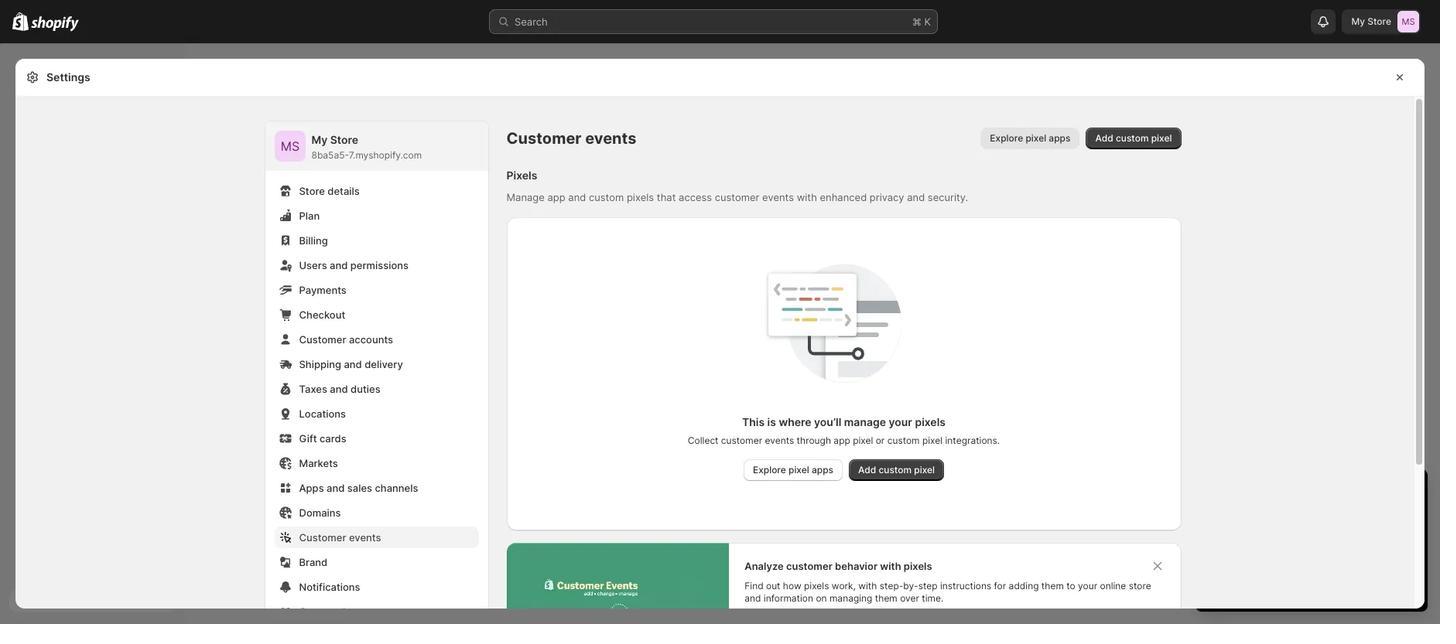 Task type: describe. For each thing, give the bounding box(es) containing it.
billing
[[299, 235, 328, 247]]

customer accounts
[[299, 334, 393, 346]]

1 horizontal spatial customer events
[[507, 129, 637, 148]]

manage
[[845, 416, 887, 429]]

markets
[[299, 458, 338, 470]]

store details link
[[274, 180, 479, 202]]

and right the apps at left bottom
[[327, 482, 345, 495]]

store
[[1129, 581, 1152, 592]]

details
[[328, 185, 360, 197]]

apps and sales channels link
[[274, 478, 479, 499]]

custom inside this is where you'll manage your pixels collect customer events through app pixel or custom pixel integrations.
[[888, 435, 920, 447]]

or
[[876, 435, 885, 447]]

access
[[679, 191, 712, 204]]

pixels left that
[[627, 191, 654, 204]]

taxes and duties link
[[274, 379, 479, 400]]

accounts
[[349, 334, 393, 346]]

information
[[764, 593, 814, 605]]

billing link
[[274, 230, 479, 252]]

domains
[[299, 507, 341, 520]]

add for top add custom pixel button
[[1096, 132, 1114, 144]]

0 vertical spatial customer
[[507, 129, 582, 148]]

checkout
[[299, 309, 346, 321]]

work,
[[832, 581, 856, 592]]

notifications
[[299, 581, 360, 594]]

gift
[[299, 433, 317, 445]]

how
[[783, 581, 802, 592]]

through
[[797, 435, 832, 447]]

plan
[[299, 210, 320, 222]]

customer accounts link
[[274, 329, 479, 351]]

add custom pixel for top add custom pixel button
[[1096, 132, 1173, 144]]

analyze
[[745, 561, 784, 573]]

⌘
[[913, 15, 922, 28]]

locations
[[299, 408, 346, 420]]

instructions
[[941, 581, 992, 592]]

settings dialog
[[15, 59, 1425, 625]]

shipping
[[299, 358, 341, 371]]

channels
[[375, 482, 418, 495]]

taxes
[[299, 383, 327, 396]]

customer events link
[[274, 527, 479, 549]]

my store
[[1352, 15, 1392, 27]]

k
[[925, 15, 931, 28]]

and inside find out how pixels work, with step-by-step instructions for adding them to your online store and information on managing them over time.
[[745, 593, 761, 605]]

settings
[[46, 70, 90, 84]]

data
[[339, 606, 361, 619]]

custom
[[299, 606, 337, 619]]

gift cards link
[[274, 428, 479, 450]]

and right the taxes
[[330, 383, 348, 396]]

is
[[768, 416, 777, 429]]

your inside find out how pixels work, with step-by-step instructions for adding them to your online store and information on managing them over time.
[[1079, 581, 1098, 592]]

this
[[742, 416, 765, 429]]

pixels inside this is where you'll manage your pixels collect customer events through app pixel or custom pixel integrations.
[[915, 416, 946, 429]]

app inside this is where you'll manage your pixels collect customer events through app pixel or custom pixel integrations.
[[834, 435, 851, 447]]

0 vertical spatial add custom pixel button
[[1087, 128, 1182, 149]]

manage
[[507, 191, 545, 204]]

this is where you'll manage your pixels collect customer events through app pixel or custom pixel integrations.
[[688, 416, 1000, 447]]

find out how pixels work, with step-by-step instructions for adding them to your online store and information on managing them over time.
[[745, 581, 1152, 605]]

1 vertical spatial explore pixel apps link
[[744, 460, 843, 482]]

online
[[1101, 581, 1127, 592]]

users and permissions link
[[274, 255, 479, 276]]

plan link
[[274, 205, 479, 227]]

collect
[[688, 435, 719, 447]]

checkout link
[[274, 304, 479, 326]]

search
[[515, 15, 548, 28]]

ms button
[[274, 131, 305, 162]]

markets link
[[274, 453, 479, 475]]

add custom pixel for the left add custom pixel button
[[859, 465, 935, 476]]

0 vertical spatial with
[[797, 191, 818, 204]]

and right manage
[[569, 191, 586, 204]]

brand
[[299, 557, 328, 569]]

my store image inside the shop settings menu element
[[274, 131, 305, 162]]

over
[[901, 593, 920, 605]]

my for my store
[[1352, 15, 1366, 27]]

permissions
[[351, 259, 409, 272]]

0 vertical spatial my store image
[[1398, 11, 1420, 33]]

out
[[766, 581, 781, 592]]

my for my store 8ba5a5-7.myshopify.com
[[312, 133, 328, 146]]

1 vertical spatial them
[[876, 593, 898, 605]]

0 horizontal spatial shopify image
[[12, 12, 29, 31]]

time.
[[922, 593, 944, 605]]

and right users
[[330, 259, 348, 272]]

managing
[[830, 593, 873, 605]]



Task type: vqa. For each thing, say whether or not it's contained in the screenshot.
Customer events within Shop settings menu element
yes



Task type: locate. For each thing, give the bounding box(es) containing it.
custom data link
[[274, 602, 479, 623]]

0 vertical spatial customer
[[715, 191, 760, 204]]

find
[[745, 581, 764, 592]]

your right to
[[1079, 581, 1098, 592]]

explore pixel apps link
[[981, 128, 1080, 149], [744, 460, 843, 482]]

you'll
[[815, 416, 842, 429]]

1 horizontal spatial apps
[[1049, 132, 1071, 144]]

1 horizontal spatial add custom pixel button
[[1087, 128, 1182, 149]]

users
[[299, 259, 327, 272]]

store for my store
[[1368, 15, 1392, 27]]

my store image right 'my store'
[[1398, 11, 1420, 33]]

customer events
[[507, 129, 637, 148], [299, 532, 381, 544]]

app down you'll
[[834, 435, 851, 447]]

store details
[[299, 185, 360, 197]]

0 vertical spatial store
[[1368, 15, 1392, 27]]

integrations.
[[946, 435, 1000, 447]]

0 horizontal spatial your
[[889, 416, 913, 429]]

0 horizontal spatial explore pixel apps link
[[744, 460, 843, 482]]

custom
[[1116, 132, 1149, 144], [589, 191, 624, 204], [888, 435, 920, 447], [879, 465, 912, 476]]

1 horizontal spatial explore pixel apps
[[991, 132, 1071, 144]]

customer inside this is where you'll manage your pixels collect customer events through app pixel or custom pixel integrations.
[[721, 435, 763, 447]]

store for my store 8ba5a5-7.myshopify.com
[[330, 133, 359, 146]]

payments
[[299, 284, 347, 297]]

customer up pixels
[[507, 129, 582, 148]]

customer
[[715, 191, 760, 204], [721, 435, 763, 447], [787, 561, 833, 573]]

0 horizontal spatial explore
[[753, 465, 786, 476]]

customer for customer accounts link
[[299, 334, 346, 346]]

1 horizontal spatial store
[[330, 133, 359, 146]]

pixels up 'on'
[[804, 581, 830, 592]]

1 vertical spatial your
[[1079, 581, 1098, 592]]

0 horizontal spatial add
[[859, 465, 877, 476]]

cards
[[320, 433, 347, 445]]

1 horizontal spatial them
[[1042, 581, 1064, 592]]

2 vertical spatial with
[[859, 581, 878, 592]]

1 horizontal spatial shopify image
[[31, 16, 79, 32]]

behavior
[[835, 561, 878, 573]]

with
[[797, 191, 818, 204], [881, 561, 902, 573], [859, 581, 878, 592]]

0 vertical spatial apps
[[1049, 132, 1071, 144]]

0 vertical spatial app
[[548, 191, 566, 204]]

events
[[585, 129, 637, 148], [763, 191, 794, 204], [765, 435, 795, 447], [349, 532, 381, 544]]

customer events inside "link"
[[299, 532, 381, 544]]

enhanced
[[820, 191, 867, 204]]

8ba5a5-
[[312, 149, 349, 161]]

apps
[[299, 482, 324, 495]]

my inside the my store 8ba5a5-7.myshopify.com
[[312, 133, 328, 146]]

store
[[1368, 15, 1392, 27], [330, 133, 359, 146], [299, 185, 325, 197]]

3 days left in your trial element
[[1196, 510, 1429, 612]]

1 vertical spatial app
[[834, 435, 851, 447]]

1 horizontal spatial add
[[1096, 132, 1114, 144]]

customer down domains
[[299, 532, 346, 544]]

your right 'manage'
[[889, 416, 913, 429]]

0 horizontal spatial my store image
[[274, 131, 305, 162]]

payments link
[[274, 280, 479, 301]]

step-
[[880, 581, 904, 592]]

pixels inside find out how pixels work, with step-by-step instructions for adding them to your online store and information on managing them over time.
[[804, 581, 830, 592]]

pixels up integrations.
[[915, 416, 946, 429]]

0 vertical spatial your
[[889, 416, 913, 429]]

pixel
[[1026, 132, 1047, 144], [1152, 132, 1173, 144], [853, 435, 874, 447], [923, 435, 943, 447], [789, 465, 810, 476], [915, 465, 935, 476]]

customer up how
[[787, 561, 833, 573]]

that
[[657, 191, 676, 204]]

add custom pixel button
[[1087, 128, 1182, 149], [849, 460, 945, 482]]

app
[[548, 191, 566, 204], [834, 435, 851, 447]]

pixels
[[507, 169, 538, 182]]

1 horizontal spatial your
[[1079, 581, 1098, 592]]

customer down this
[[721, 435, 763, 447]]

notifications link
[[274, 577, 479, 599]]

1 vertical spatial store
[[330, 133, 359, 146]]

customer inside "link"
[[299, 532, 346, 544]]

1 vertical spatial apps
[[812, 465, 834, 476]]

add for the left add custom pixel button
[[859, 465, 877, 476]]

them left to
[[1042, 581, 1064, 592]]

privacy
[[870, 191, 905, 204]]

your
[[889, 416, 913, 429], [1079, 581, 1098, 592]]

security.
[[928, 191, 969, 204]]

0 vertical spatial them
[[1042, 581, 1064, 592]]

0 vertical spatial explore pixel apps
[[991, 132, 1071, 144]]

0 vertical spatial customer events
[[507, 129, 637, 148]]

explore for explore pixel apps link to the bottom
[[753, 465, 786, 476]]

customer down checkout on the left of the page
[[299, 334, 346, 346]]

and down find
[[745, 593, 761, 605]]

0 horizontal spatial customer events
[[299, 532, 381, 544]]

0 vertical spatial my
[[1352, 15, 1366, 27]]

1 horizontal spatial explore pixel apps link
[[981, 128, 1080, 149]]

adding
[[1009, 581, 1039, 592]]

0 horizontal spatial apps
[[812, 465, 834, 476]]

manage app and custom pixels that access customer events with enhanced privacy and security.
[[507, 191, 969, 204]]

⌘ k
[[913, 15, 931, 28]]

shipping and delivery
[[299, 358, 403, 371]]

app right manage
[[548, 191, 566, 204]]

and down customer accounts
[[344, 358, 362, 371]]

analyze customer behavior with pixels
[[745, 561, 933, 573]]

1 horizontal spatial my store image
[[1398, 11, 1420, 33]]

1 vertical spatial my
[[312, 133, 328, 146]]

0 horizontal spatial app
[[548, 191, 566, 204]]

shopify image
[[12, 12, 29, 31], [31, 16, 79, 32]]

shop settings menu element
[[265, 122, 488, 625]]

users and permissions
[[299, 259, 409, 272]]

2 horizontal spatial with
[[881, 561, 902, 573]]

0 horizontal spatial add custom pixel button
[[849, 460, 945, 482]]

apps
[[1049, 132, 1071, 144], [812, 465, 834, 476]]

by-
[[904, 581, 919, 592]]

them down step-
[[876, 593, 898, 605]]

customer right "access"
[[715, 191, 760, 204]]

0 vertical spatial add custom pixel
[[1096, 132, 1173, 144]]

0 horizontal spatial add custom pixel
[[859, 465, 935, 476]]

add custom pixel
[[1096, 132, 1173, 144], [859, 465, 935, 476]]

2 horizontal spatial store
[[1368, 15, 1392, 27]]

1 horizontal spatial explore
[[991, 132, 1024, 144]]

my store 8ba5a5-7.myshopify.com
[[312, 133, 422, 161]]

pixels up 'by-'
[[904, 561, 933, 573]]

1 vertical spatial customer
[[299, 334, 346, 346]]

0 horizontal spatial them
[[876, 593, 898, 605]]

delivery
[[365, 358, 403, 371]]

explore for the topmost explore pixel apps link
[[991, 132, 1024, 144]]

0 vertical spatial add
[[1096, 132, 1114, 144]]

step
[[919, 581, 938, 592]]

1 horizontal spatial my
[[1352, 15, 1366, 27]]

7.myshopify.com
[[349, 149, 422, 161]]

and
[[569, 191, 586, 204], [908, 191, 925, 204], [330, 259, 348, 272], [344, 358, 362, 371], [330, 383, 348, 396], [327, 482, 345, 495], [745, 593, 761, 605]]

for
[[995, 581, 1007, 592]]

0 horizontal spatial explore pixel apps
[[753, 465, 834, 476]]

1 vertical spatial my store image
[[274, 131, 305, 162]]

on
[[816, 593, 827, 605]]

brand link
[[274, 552, 479, 574]]

my store image
[[1398, 11, 1420, 33], [274, 131, 305, 162]]

1 horizontal spatial add custom pixel
[[1096, 132, 1173, 144]]

customer for customer events "link"
[[299, 532, 346, 544]]

taxes and duties
[[299, 383, 381, 396]]

2 vertical spatial customer
[[787, 561, 833, 573]]

dialog
[[1432, 59, 1441, 624]]

0 vertical spatial explore
[[991, 132, 1024, 144]]

add
[[1096, 132, 1114, 144], [859, 465, 877, 476]]

0 horizontal spatial store
[[299, 185, 325, 197]]

0 horizontal spatial with
[[797, 191, 818, 204]]

your inside this is where you'll manage your pixels collect customer events through app pixel or custom pixel integrations.
[[889, 416, 913, 429]]

0 horizontal spatial my
[[312, 133, 328, 146]]

pixels
[[627, 191, 654, 204], [915, 416, 946, 429], [904, 561, 933, 573], [804, 581, 830, 592]]

1 horizontal spatial app
[[834, 435, 851, 447]]

duties
[[351, 383, 381, 396]]

1 vertical spatial customer
[[721, 435, 763, 447]]

explore
[[991, 132, 1024, 144], [753, 465, 786, 476]]

1 vertical spatial add custom pixel
[[859, 465, 935, 476]]

to
[[1067, 581, 1076, 592]]

with up the managing
[[859, 581, 878, 592]]

with up step-
[[881, 561, 902, 573]]

customer events down domains
[[299, 532, 381, 544]]

1 horizontal spatial with
[[859, 581, 878, 592]]

domains link
[[274, 502, 479, 524]]

1 vertical spatial with
[[881, 561, 902, 573]]

and right privacy
[[908, 191, 925, 204]]

events inside customer events "link"
[[349, 532, 381, 544]]

1 vertical spatial add custom pixel button
[[849, 460, 945, 482]]

1 vertical spatial explore
[[753, 465, 786, 476]]

apps and sales channels
[[299, 482, 418, 495]]

my store image left 8ba5a5-
[[274, 131, 305, 162]]

1 vertical spatial explore pixel apps
[[753, 465, 834, 476]]

0 vertical spatial explore pixel apps link
[[981, 128, 1080, 149]]

2 vertical spatial store
[[299, 185, 325, 197]]

with inside find out how pixels work, with step-by-step instructions for adding them to your online store and information on managing them over time.
[[859, 581, 878, 592]]

where
[[779, 416, 812, 429]]

events inside this is where you'll manage your pixels collect customer events through app pixel or custom pixel integrations.
[[765, 435, 795, 447]]

2 vertical spatial customer
[[299, 532, 346, 544]]

custom data
[[299, 606, 361, 619]]

1 vertical spatial add
[[859, 465, 877, 476]]

locations link
[[274, 403, 479, 425]]

sales
[[347, 482, 372, 495]]

gift cards
[[299, 433, 347, 445]]

1 vertical spatial customer events
[[299, 532, 381, 544]]

store inside the my store 8ba5a5-7.myshopify.com
[[330, 133, 359, 146]]

with left enhanced
[[797, 191, 818, 204]]

shipping and delivery link
[[274, 354, 479, 376]]

customer events up pixels
[[507, 129, 637, 148]]



